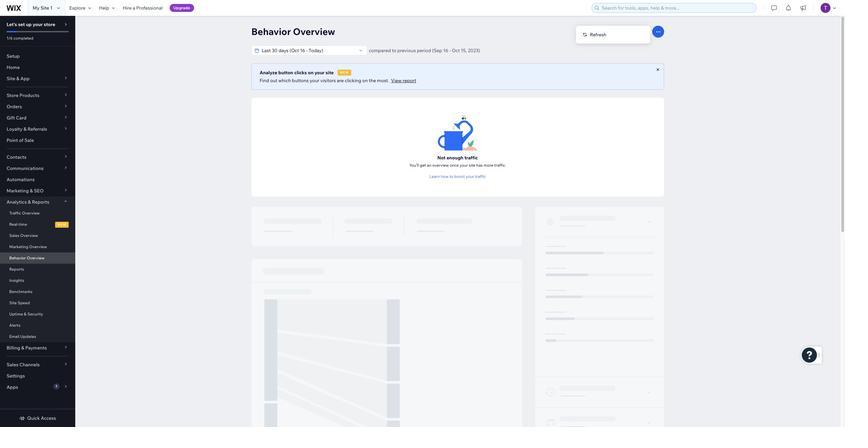 Task type: vqa. For each thing, say whether or not it's contained in the screenshot.
Instantly on the bottom right of page
no



Task type: describe. For each thing, give the bounding box(es) containing it.
traffic inside 'link'
[[475, 174, 486, 179]]

store
[[44, 21, 55, 27]]

0 vertical spatial site
[[326, 70, 334, 76]]

clicking
[[345, 78, 361, 84]]

marketing & seo button
[[0, 185, 75, 196]]

0 horizontal spatial 1
[[50, 5, 52, 11]]

report
[[403, 78, 416, 84]]

orders
[[7, 104, 22, 110]]

point of sale
[[7, 137, 34, 143]]

learn how to boost your traffic
[[430, 174, 486, 179]]

up
[[26, 21, 32, 27]]

learn how to boost your traffic link
[[430, 174, 486, 179]]

store products button
[[0, 90, 75, 101]]

site for site & app
[[7, 76, 15, 82]]

your for analyze
[[315, 70, 325, 76]]

traffic inside not enough traffic you'll get an overview once your site has more traffic.
[[465, 155, 478, 161]]

& for loyalty
[[23, 126, 27, 132]]

learn
[[430, 174, 440, 179]]

0 vertical spatial behavior overview
[[251, 26, 335, 37]]

analytics & reports
[[7, 199, 49, 205]]

find out which buttons your visitors are clicking on the most. view report
[[260, 78, 416, 84]]

uptime & security
[[9, 312, 43, 317]]

uptime
[[9, 312, 23, 317]]

1 horizontal spatial behavior
[[251, 26, 291, 37]]

marketing overview link
[[0, 241, 75, 253]]

real-time
[[9, 222, 27, 227]]

upgrade button
[[170, 4, 194, 12]]

behavior overview link
[[0, 253, 75, 264]]

gift card
[[7, 115, 26, 121]]

find
[[260, 78, 269, 84]]

loyalty
[[7, 126, 22, 132]]

benchmarks
[[9, 289, 32, 294]]

0 horizontal spatial reports
[[9, 267, 24, 272]]

more
[[484, 163, 493, 168]]

1/6
[[7, 36, 13, 41]]

how
[[441, 174, 449, 179]]

time
[[19, 222, 27, 227]]

most.
[[377, 78, 389, 84]]

site & app button
[[0, 73, 75, 84]]

compared to previous period (sep 16 - oct 15, 2023)
[[369, 48, 480, 53]]

hire
[[123, 5, 132, 11]]

0 vertical spatial site
[[40, 5, 49, 11]]

hire a professional
[[123, 5, 163, 11]]

reports inside dropdown button
[[32, 199, 49, 205]]

real-
[[9, 222, 19, 227]]

sales overview link
[[0, 230, 75, 241]]

out
[[270, 78, 277, 84]]

help
[[99, 5, 109, 11]]

enough
[[447, 155, 464, 161]]

gift card button
[[0, 112, 75, 123]]

-
[[449, 48, 451, 53]]

app
[[20, 76, 30, 82]]

communications
[[7, 165, 44, 171]]

your for learn
[[466, 174, 474, 179]]

quick access button
[[19, 415, 56, 421]]

let's
[[7, 21, 17, 27]]

buttons
[[292, 78, 309, 84]]

setup link
[[0, 51, 75, 62]]

sales channels button
[[0, 359, 75, 370]]

channels
[[19, 362, 40, 368]]

billing & payments button
[[0, 342, 75, 354]]

marketing for marketing overview
[[9, 244, 28, 249]]

store products
[[7, 92, 39, 98]]

professional
[[136, 5, 163, 11]]

setup
[[7, 53, 20, 59]]

reports link
[[0, 264, 75, 275]]

completed
[[13, 36, 33, 41]]

automations
[[7, 177, 35, 183]]

email
[[9, 334, 19, 339]]

0 horizontal spatial on
[[308, 70, 314, 76]]

site speed link
[[0, 298, 75, 309]]

alerts link
[[0, 320, 75, 331]]

apps
[[7, 384, 18, 390]]

your inside sidebar 'element'
[[33, 21, 43, 27]]

not
[[438, 155, 446, 161]]

visitors
[[320, 78, 336, 84]]

billing & payments
[[7, 345, 47, 351]]

set
[[18, 21, 25, 27]]

Search for tools, apps, help & more... field
[[600, 3, 755, 13]]

oct
[[452, 48, 460, 53]]



Task type: locate. For each thing, give the bounding box(es) containing it.
your up the visitors
[[315, 70, 325, 76]]

loyalty & referrals
[[7, 126, 47, 132]]

1 vertical spatial new
[[57, 223, 66, 227]]

sidebar element
[[0, 16, 75, 427]]

1 horizontal spatial behavior overview
[[251, 26, 335, 37]]

& for uptime
[[24, 312, 26, 317]]

1 vertical spatial to
[[450, 174, 453, 179]]

explore
[[69, 5, 85, 11]]

new
[[340, 70, 349, 75], [57, 223, 66, 227]]

traffic overview
[[9, 211, 40, 216]]

loyalty & referrals button
[[0, 123, 75, 135]]

& for billing
[[21, 345, 24, 351]]

None field
[[260, 46, 357, 55]]

store
[[7, 92, 19, 98]]

your left the visitors
[[310, 78, 319, 84]]

& left app
[[16, 76, 19, 82]]

sales overview
[[9, 233, 38, 238]]

1/6 completed
[[7, 36, 33, 41]]

& left seo
[[30, 188, 33, 194]]

site up the visitors
[[326, 70, 334, 76]]

once
[[450, 163, 459, 168]]

you'll
[[409, 163, 419, 168]]

1 vertical spatial marketing
[[9, 244, 28, 249]]

1 right my
[[50, 5, 52, 11]]

point of sale link
[[0, 135, 75, 146]]

your inside not enough traffic you'll get an overview once your site has more traffic.
[[460, 163, 468, 168]]

reports down seo
[[32, 199, 49, 205]]

new up sales overview link
[[57, 223, 66, 227]]

overview for sales overview link
[[20, 233, 38, 238]]

settings link
[[0, 370, 75, 382]]

access
[[41, 415, 56, 421]]

overview
[[432, 163, 449, 168]]

analyze
[[260, 70, 277, 76]]

0 vertical spatial sales
[[9, 233, 19, 238]]

updates
[[20, 334, 36, 339]]

communications button
[[0, 163, 75, 174]]

1 down settings 'link' at the bottom of page
[[56, 384, 57, 389]]

marketing for marketing & seo
[[7, 188, 29, 194]]

(sep
[[432, 48, 442, 53]]

1 vertical spatial site
[[7, 76, 15, 82]]

insights link
[[0, 275, 75, 286]]

0 vertical spatial reports
[[32, 199, 49, 205]]

your right boost
[[466, 174, 474, 179]]

uptime & security link
[[0, 309, 75, 320]]

previous
[[397, 48, 416, 53]]

upgrade
[[174, 5, 190, 10]]

contacts button
[[0, 152, 75, 163]]

sales inside sales channels dropdown button
[[7, 362, 18, 368]]

sales for sales overview
[[9, 233, 19, 238]]

card
[[16, 115, 26, 121]]

gift
[[7, 115, 15, 121]]

reports up the "insights"
[[9, 267, 24, 272]]

site inside dropdown button
[[7, 76, 15, 82]]

clicks
[[294, 70, 307, 76]]

1 vertical spatial site
[[469, 163, 476, 168]]

traffic overview link
[[0, 208, 75, 219]]

0 vertical spatial behavior
[[251, 26, 291, 37]]

let's set up your store
[[7, 21, 55, 27]]

1 inside sidebar 'element'
[[56, 384, 57, 389]]

1 horizontal spatial new
[[340, 70, 349, 75]]

site inside not enough traffic you'll get an overview once your site has more traffic.
[[469, 163, 476, 168]]

marketing
[[7, 188, 29, 194], [9, 244, 28, 249]]

marketing & seo
[[7, 188, 44, 194]]

& inside dropdown button
[[28, 199, 31, 205]]

1 horizontal spatial 1
[[56, 384, 57, 389]]

15,
[[461, 48, 467, 53]]

overview
[[293, 26, 335, 37], [22, 211, 40, 216], [20, 233, 38, 238], [29, 244, 47, 249], [27, 256, 45, 261]]

0 horizontal spatial behavior overview
[[9, 256, 45, 261]]

site left "has"
[[469, 163, 476, 168]]

site speed
[[9, 300, 30, 305]]

to inside 'link'
[[450, 174, 453, 179]]

1 horizontal spatial on
[[362, 78, 368, 84]]

0 vertical spatial to
[[392, 48, 396, 53]]

behavior overview inside sidebar 'element'
[[9, 256, 45, 261]]

referrals
[[28, 126, 47, 132]]

settings
[[7, 373, 25, 379]]

my
[[33, 5, 39, 11]]

& for site
[[16, 76, 19, 82]]

help button
[[95, 0, 119, 16]]

refresh button
[[576, 30, 651, 40]]

sales up settings
[[7, 362, 18, 368]]

1 vertical spatial traffic
[[475, 174, 486, 179]]

hire a professional link
[[119, 0, 167, 16]]

refresh
[[590, 32, 607, 38]]

0 vertical spatial traffic
[[465, 155, 478, 161]]

site down the "home"
[[7, 76, 15, 82]]

on left the
[[362, 78, 368, 84]]

view report button
[[391, 78, 416, 84]]

1 horizontal spatial reports
[[32, 199, 49, 205]]

0 vertical spatial 1
[[50, 5, 52, 11]]

benchmarks link
[[0, 286, 75, 298]]

home
[[7, 64, 20, 70]]

traffic.
[[494, 163, 506, 168]]

site left speed at the left of page
[[9, 300, 17, 305]]

of
[[19, 137, 23, 143]]

behavior inside sidebar 'element'
[[9, 256, 26, 261]]

button
[[278, 70, 293, 76]]

1 vertical spatial behavior
[[9, 256, 26, 261]]

& down marketing & seo
[[28, 199, 31, 205]]

analyze button clicks on your site
[[260, 70, 334, 76]]

marketing down sales overview
[[9, 244, 28, 249]]

0 vertical spatial new
[[340, 70, 349, 75]]

site for site speed
[[9, 300, 17, 305]]

new inside sidebar 'element'
[[57, 223, 66, 227]]

1 horizontal spatial site
[[469, 163, 476, 168]]

email updates link
[[0, 331, 75, 342]]

to right how
[[450, 174, 453, 179]]

your inside 'link'
[[466, 174, 474, 179]]

overview for traffic overview link
[[22, 211, 40, 216]]

new up the are
[[340, 70, 349, 75]]

your right up
[[33, 21, 43, 27]]

has
[[476, 163, 483, 168]]

1 vertical spatial behavior overview
[[9, 256, 45, 261]]

on right 'clicks'
[[308, 70, 314, 76]]

my site 1
[[33, 5, 52, 11]]

1 vertical spatial sales
[[7, 362, 18, 368]]

analytics
[[7, 199, 27, 205]]

& for marketing
[[30, 188, 33, 194]]

email updates
[[9, 334, 36, 339]]

alerts
[[9, 323, 20, 328]]

automations link
[[0, 174, 75, 185]]

payments
[[25, 345, 47, 351]]

contacts
[[7, 154, 26, 160]]

home link
[[0, 62, 75, 73]]

marketing up "analytics"
[[7, 188, 29, 194]]

a
[[133, 5, 135, 11]]

0 horizontal spatial site
[[326, 70, 334, 76]]

0 horizontal spatial new
[[57, 223, 66, 227]]

to left 'previous'
[[392, 48, 396, 53]]

get
[[420, 163, 426, 168]]

insights
[[9, 278, 24, 283]]

1 vertical spatial 1
[[56, 384, 57, 389]]

marketing inside dropdown button
[[7, 188, 29, 194]]

& right loyalty
[[23, 126, 27, 132]]

not enough traffic you'll get an overview once your site has more traffic.
[[409, 155, 506, 168]]

0 vertical spatial on
[[308, 70, 314, 76]]

site right my
[[40, 5, 49, 11]]

& right uptime
[[24, 312, 26, 317]]

speed
[[18, 300, 30, 305]]

sales inside sales overview link
[[9, 233, 19, 238]]

0 horizontal spatial to
[[392, 48, 396, 53]]

0 vertical spatial marketing
[[7, 188, 29, 194]]

period
[[417, 48, 431, 53]]

seo
[[34, 188, 44, 194]]

1 horizontal spatial to
[[450, 174, 453, 179]]

traffic up "has"
[[465, 155, 478, 161]]

traffic down "has"
[[475, 174, 486, 179]]

1 vertical spatial reports
[[9, 267, 24, 272]]

2 vertical spatial site
[[9, 300, 17, 305]]

page skeleton image
[[251, 207, 664, 427]]

products
[[20, 92, 39, 98]]

sales down the real-
[[9, 233, 19, 238]]

behavior overview
[[251, 26, 335, 37], [9, 256, 45, 261]]

overview for marketing overview link
[[29, 244, 47, 249]]

analytics & reports button
[[0, 196, 75, 208]]

1 vertical spatial on
[[362, 78, 368, 84]]

& right billing
[[21, 345, 24, 351]]

overview for 'behavior overview' link
[[27, 256, 45, 261]]

orders button
[[0, 101, 75, 112]]

behavior
[[251, 26, 291, 37], [9, 256, 26, 261]]

0 horizontal spatial behavior
[[9, 256, 26, 261]]

are
[[337, 78, 344, 84]]

sales for sales channels
[[7, 362, 18, 368]]

your right once
[[460, 163, 468, 168]]

your for find
[[310, 78, 319, 84]]

an
[[427, 163, 432, 168]]

& for analytics
[[28, 199, 31, 205]]



